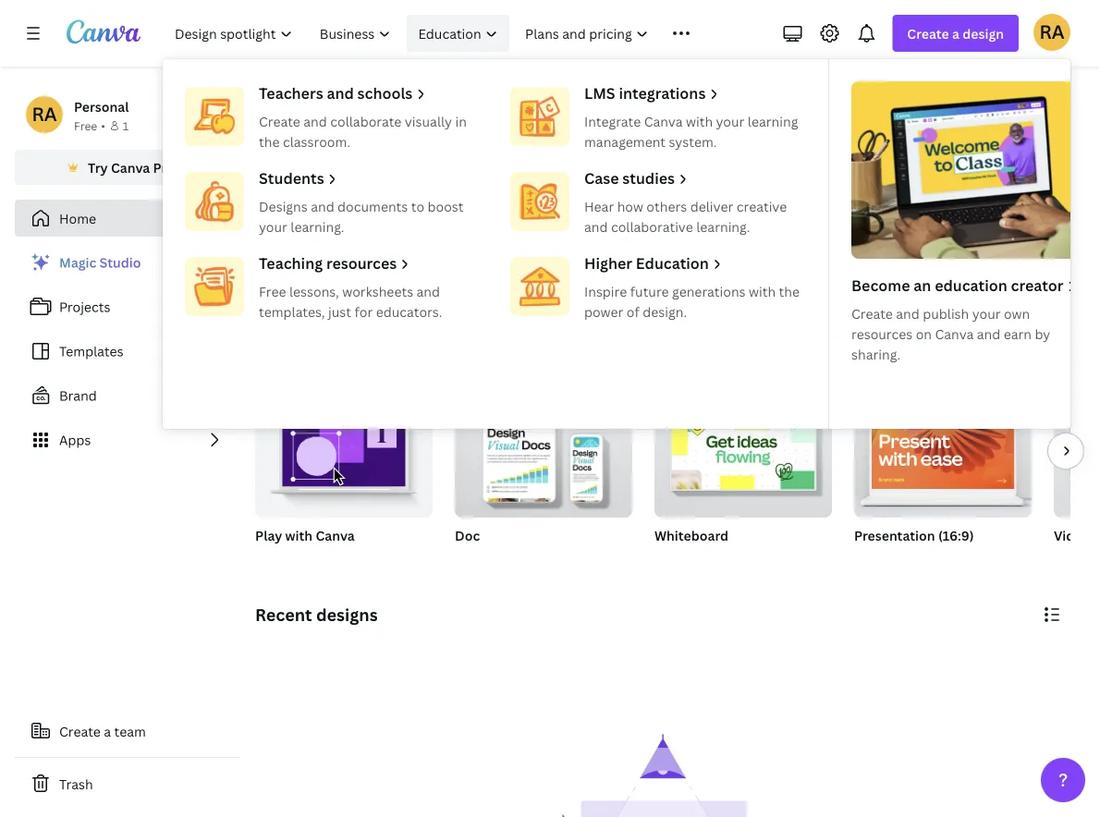 Task type: locate. For each thing, give the bounding box(es) containing it.
1 horizontal spatial ruby anderson image
[[1034, 14, 1071, 51]]

0 horizontal spatial ruby anderson image
[[26, 96, 63, 133]]

0 horizontal spatial learning.
[[291, 218, 345, 235]]

designs and documents to boost your learning.
[[259, 197, 464, 235]]

schools
[[358, 83, 413, 103]]

with right play on the bottom of the page
[[285, 527, 313, 544]]

create inside create and publish your own resources on canva and earn by sharing.
[[852, 305, 893, 322]]

sharing.
[[852, 345, 901, 363]]

1 horizontal spatial the
[[779, 283, 800, 300]]

1 vertical spatial the
[[779, 283, 800, 300]]

videos button
[[730, 222, 774, 318]]

1 horizontal spatial education
[[636, 253, 709, 273]]

0 vertical spatial you
[[599, 110, 654, 150]]

create inside the create a team button
[[59, 723, 101, 740]]

canva inside integrate canva with your learning management system.
[[644, 112, 683, 130]]

resources
[[326, 253, 397, 273], [852, 325, 913, 343]]

0 vertical spatial ruby anderson image
[[1034, 14, 1071, 51]]

of
[[627, 303, 640, 320]]

earn
[[1004, 325, 1032, 343]]

1 vertical spatial your
[[259, 218, 288, 235]]

ruby anderson image for ra dropdown button
[[1034, 14, 1071, 51]]

your inside integrate canva with your learning management system.
[[716, 112, 745, 130]]

and right the designs
[[311, 197, 335, 215]]

1 learning. from the left
[[291, 218, 345, 235]]

for
[[355, 303, 373, 320]]

management
[[585, 133, 666, 150]]

design down integrations
[[661, 110, 755, 150]]

and up collaborate at the top
[[327, 83, 354, 103]]

classroom.
[[283, 133, 351, 150]]

trash
[[59, 776, 93, 793]]

you down lms integrations
[[599, 110, 654, 150]]

canva right try
[[111, 159, 150, 176]]

2 horizontal spatial with
[[749, 283, 776, 300]]

your inside create and publish your own resources on canva and earn by sharing.
[[973, 305, 1001, 322]]

3 group from the left
[[855, 385, 1032, 518]]

education
[[418, 25, 482, 42], [636, 253, 709, 273]]

you
[[599, 110, 654, 150], [308, 288, 328, 303]]

1 vertical spatial ruby anderson image
[[26, 96, 63, 133]]

canva down integrations
[[644, 112, 683, 130]]

0 vertical spatial with
[[686, 112, 713, 130]]

case
[[585, 168, 619, 188]]

0 vertical spatial resources
[[326, 253, 397, 273]]

learning. up teaching resources
[[291, 218, 345, 235]]

None search field
[[386, 172, 941, 209]]

0 vertical spatial free
[[74, 118, 97, 133]]

create and collaborate visually in the classroom.
[[259, 112, 467, 150]]

studio
[[100, 254, 141, 271]]

inspire
[[585, 283, 627, 300]]

free
[[74, 118, 97, 133], [259, 283, 286, 300]]

1 vertical spatial a
[[104, 723, 111, 740]]

social media
[[629, 288, 697, 303]]

presentations
[[537, 288, 612, 303]]

a inside button
[[104, 723, 111, 740]]

for
[[288, 288, 306, 303]]

lessons,
[[289, 283, 339, 300]]

with up system.
[[686, 112, 713, 130]]

resources up worksheets
[[326, 253, 397, 273]]

free lessons, worksheets and templates, just for educators.
[[259, 283, 442, 320]]

0 vertical spatial education
[[418, 25, 482, 42]]

inspire future generations with the power of design.
[[585, 283, 800, 320]]

designs
[[316, 603, 378, 626]]

0 horizontal spatial education
[[418, 25, 482, 42]]

2 vertical spatial with
[[285, 527, 313, 544]]

the left print
[[779, 283, 800, 300]]

free for free •
[[74, 118, 97, 133]]

group for doc
[[455, 385, 633, 518]]

education inside menu
[[636, 253, 709, 273]]

your down the designs
[[259, 218, 288, 235]]

your up system.
[[716, 112, 745, 130]]

design
[[963, 25, 1004, 42], [661, 110, 755, 150]]

learning.
[[291, 218, 345, 235], [697, 218, 751, 235]]

collaborative
[[611, 218, 693, 235]]

try
[[88, 159, 108, 176]]

education inside dropdown button
[[418, 25, 482, 42]]

free •
[[74, 118, 105, 133]]

design left ra dropdown button
[[963, 25, 1004, 42]]

create for create a team
[[59, 723, 101, 740]]

create a team
[[59, 723, 146, 740]]

you right for
[[308, 288, 328, 303]]

0 horizontal spatial resources
[[326, 253, 397, 273]]

a
[[953, 25, 960, 42], [104, 723, 111, 740]]

create for create a design
[[908, 25, 950, 42]]

education up media
[[636, 253, 709, 273]]

1 vertical spatial with
[[749, 283, 776, 300]]

4 group from the left
[[1054, 385, 1101, 518]]

2 horizontal spatial your
[[973, 305, 1001, 322]]

1 horizontal spatial with
[[686, 112, 713, 130]]

presentation (16:9) group
[[855, 385, 1032, 568]]

home
[[59, 209, 96, 227]]

education up in
[[418, 25, 482, 42]]

0 horizontal spatial design
[[661, 110, 755, 150]]

more
[[1004, 288, 1032, 303]]

0 horizontal spatial the
[[259, 133, 280, 150]]

print products button
[[802, 222, 880, 318]]

canva inside create and publish your own resources on canva and earn by sharing.
[[935, 325, 974, 343]]

ruby anderson image
[[1034, 14, 1071, 51], [26, 96, 63, 133]]

a inside dropdown button
[[953, 25, 960, 42]]

recent
[[255, 603, 312, 626]]

1 horizontal spatial design
[[963, 25, 1004, 42]]

0 vertical spatial the
[[259, 133, 280, 150]]

0 vertical spatial a
[[953, 25, 960, 42]]

group for whiteboard
[[655, 385, 832, 518]]

and up educators.
[[417, 283, 440, 300]]

free left for
[[259, 283, 286, 300]]

create inside 'create a design' dropdown button
[[908, 25, 950, 42]]

presentations button
[[537, 222, 612, 318]]

with inside inspire future generations with the power of design.
[[749, 283, 776, 300]]

learning. inside designs and documents to boost your learning.
[[291, 218, 345, 235]]

docs button
[[375, 222, 419, 318]]

group for video
[[1054, 385, 1101, 518]]

with
[[686, 112, 713, 130], [749, 283, 776, 300], [285, 527, 313, 544]]

the inside inspire future generations with the power of design.
[[779, 283, 800, 300]]

more button
[[996, 222, 1041, 318]]

and down hear
[[585, 218, 608, 235]]

and left earn
[[977, 325, 1001, 343]]

with left print
[[749, 283, 776, 300]]

free inside free lessons, worksheets and templates, just for educators.
[[259, 283, 286, 300]]

free left •
[[74, 118, 97, 133]]

teachers
[[259, 83, 323, 103]]

create a design button
[[893, 15, 1019, 52]]

1 vertical spatial resources
[[852, 325, 913, 343]]

0 vertical spatial your
[[716, 112, 745, 130]]

0 horizontal spatial free
[[74, 118, 97, 133]]

and
[[327, 83, 354, 103], [304, 112, 327, 130], [311, 197, 335, 215], [585, 218, 608, 235], [417, 283, 440, 300], [896, 305, 920, 322], [977, 325, 1001, 343]]

0 horizontal spatial you
[[308, 288, 328, 303]]

create a team button
[[15, 713, 240, 750]]

students
[[259, 168, 324, 188]]

2 vertical spatial your
[[973, 305, 1001, 322]]

you inside button
[[308, 288, 328, 303]]

1 vertical spatial you
[[308, 288, 328, 303]]

1 horizontal spatial a
[[953, 25, 960, 42]]

1 horizontal spatial learning.
[[697, 218, 751, 235]]

design.
[[643, 303, 687, 320]]

1
[[123, 118, 129, 133]]

apps
[[59, 431, 91, 449]]

canva right play on the bottom of the page
[[316, 527, 355, 544]]

educators.
[[376, 303, 442, 320]]

the up students
[[259, 133, 280, 150]]

pro
[[153, 159, 175, 176]]

1 group from the left
[[455, 385, 633, 518]]

and up on on the right of page
[[896, 305, 920, 322]]

create inside create and collaborate visually in the classroom.
[[259, 112, 300, 130]]

your
[[716, 112, 745, 130], [259, 218, 288, 235], [973, 305, 1001, 322]]

on
[[916, 325, 932, 343]]

1 horizontal spatial you
[[599, 110, 654, 150]]

for you
[[288, 288, 328, 303]]

2 group from the left
[[655, 385, 832, 518]]

1 vertical spatial free
[[259, 283, 286, 300]]

canva down publish
[[935, 325, 974, 343]]

create a design
[[908, 25, 1004, 42]]

what
[[461, 110, 540, 150]]

1 horizontal spatial your
[[716, 112, 745, 130]]

0 vertical spatial design
[[963, 25, 1004, 42]]

your left the own
[[973, 305, 1001, 322]]

1 vertical spatial education
[[636, 253, 709, 273]]

trash link
[[15, 766, 240, 803]]

creative
[[737, 197, 787, 215]]

free for free lessons, worksheets and templates, just for educators.
[[259, 283, 286, 300]]

top level navigation element
[[163, 15, 1101, 429], [163, 15, 1101, 429]]

0 horizontal spatial a
[[104, 723, 111, 740]]

×
[[884, 551, 889, 566]]

design inside dropdown button
[[963, 25, 1004, 42]]

group
[[455, 385, 633, 518], [655, 385, 832, 518], [855, 385, 1032, 518], [1054, 385, 1101, 518]]

0 horizontal spatial with
[[285, 527, 313, 544]]

and up classroom.
[[304, 112, 327, 130]]

list
[[15, 244, 240, 459]]

2 learning. from the left
[[697, 218, 751, 235]]

0 horizontal spatial your
[[259, 218, 288, 235]]

learning. down deliver
[[697, 218, 751, 235]]

to
[[411, 197, 425, 215]]

group for presentation (16:9)
[[855, 385, 1032, 518]]

1 horizontal spatial resources
[[852, 325, 913, 343]]

resources up sharing.
[[852, 325, 913, 343]]

future
[[630, 283, 669, 300]]

1 horizontal spatial free
[[259, 283, 286, 300]]



Task type: describe. For each thing, give the bounding box(es) containing it.
in
[[455, 112, 467, 130]]

learning
[[748, 112, 799, 130]]

generations
[[672, 283, 746, 300]]

case studies
[[585, 168, 675, 188]]

publish
[[923, 305, 970, 322]]

play with canva
[[255, 527, 355, 544]]

the inside create and collaborate visually in the classroom.
[[259, 133, 280, 150]]

(16:9)
[[939, 527, 975, 544]]

just
[[328, 303, 351, 320]]

products
[[831, 288, 880, 303]]

magic studio
[[59, 254, 141, 271]]

canva inside button
[[111, 159, 150, 176]]

lms integrations
[[585, 83, 706, 103]]

your for lms integrations
[[716, 112, 745, 130]]

teaching
[[259, 253, 323, 273]]

your inside designs and documents to boost your learning.
[[259, 218, 288, 235]]

visually
[[405, 112, 452, 130]]

play
[[255, 527, 282, 544]]

and inside free lessons, worksheets and templates, just for educators.
[[417, 283, 440, 300]]

today?
[[761, 110, 865, 150]]

create and publish your own resources on canva and earn by sharing.
[[852, 305, 1051, 363]]

deliver
[[691, 197, 734, 215]]

magic
[[59, 254, 96, 271]]

become
[[852, 276, 911, 296]]

videos
[[734, 288, 770, 303]]

boost
[[428, 197, 464, 215]]

templates
[[59, 343, 124, 360]]

try canva pro button
[[15, 150, 240, 185]]

integrations
[[619, 83, 706, 103]]

others
[[647, 197, 687, 215]]

a for team
[[104, 723, 111, 740]]

ruby anderson image for ruby anderson element
[[26, 96, 63, 133]]

documents
[[338, 197, 408, 215]]

collaborate
[[330, 112, 402, 130]]

for you button
[[286, 222, 330, 318]]

teaching resources
[[259, 253, 397, 273]]

ra button
[[1034, 14, 1071, 51]]

unlimited
[[655, 551, 707, 566]]

try canva pro
[[88, 159, 175, 176]]

will
[[546, 110, 593, 150]]

1 vertical spatial design
[[661, 110, 755, 150]]

an
[[914, 276, 932, 296]]

whiteboard unlimited
[[655, 527, 729, 566]]

presentation (16:9) 1920 × 1080 px
[[855, 527, 975, 566]]

ruby anderson image
[[1034, 14, 1071, 51]]

and inside designs and documents to boost your learning.
[[311, 197, 335, 215]]

create for create and publish your own resources on canva and earn by sharing.
[[852, 305, 893, 322]]

studies
[[623, 168, 675, 188]]

education
[[935, 276, 1008, 296]]

websites button
[[905, 222, 954, 318]]

doc group
[[455, 385, 633, 568]]

worksheets
[[342, 283, 414, 300]]

become an education creator
[[852, 276, 1064, 296]]

personal
[[74, 98, 129, 115]]

whiteboards button
[[451, 222, 520, 318]]

higher education
[[585, 253, 709, 273]]

teachers and schools
[[259, 83, 413, 103]]

and inside hear how others deliver creative and collaborative learning.
[[585, 218, 608, 235]]

create for create and collaborate visually in the classroom.
[[259, 112, 300, 130]]

1920
[[855, 551, 881, 566]]

•
[[101, 118, 105, 133]]

print products
[[802, 288, 880, 303]]

ruby anderson element
[[26, 96, 63, 133]]

canva inside group
[[316, 527, 355, 544]]

a for design
[[953, 25, 960, 42]]

templates link
[[15, 333, 240, 370]]

creator
[[1011, 276, 1064, 296]]

higher
[[585, 253, 633, 273]]

projects
[[59, 298, 110, 316]]

lms
[[585, 83, 616, 103]]

own
[[1004, 305, 1031, 322]]

1080
[[892, 551, 920, 566]]

play with canva group
[[255, 385, 433, 546]]

designs
[[259, 197, 308, 215]]

websites
[[905, 288, 954, 303]]

education menu
[[163, 59, 1101, 429]]

power
[[585, 303, 624, 320]]

with inside integrate canva with your learning management system.
[[686, 112, 713, 130]]

your for become an education creator
[[973, 305, 1001, 322]]

system.
[[669, 133, 717, 150]]

social media button
[[629, 222, 697, 318]]

and inside create and collaborate visually in the classroom.
[[304, 112, 327, 130]]

video group
[[1054, 385, 1101, 568]]

integrate canva with your learning management system.
[[585, 112, 799, 150]]

list containing magic studio
[[15, 244, 240, 459]]

integrate
[[585, 112, 641, 130]]

brand
[[59, 387, 97, 405]]

resources inside create and publish your own resources on canva and earn by sharing.
[[852, 325, 913, 343]]

projects link
[[15, 289, 240, 326]]

whiteboard
[[655, 527, 729, 544]]

print
[[802, 288, 828, 303]]

by
[[1035, 325, 1051, 343]]

with inside group
[[285, 527, 313, 544]]

whiteboards
[[451, 288, 520, 303]]

presentation
[[855, 527, 936, 544]]

learning. inside hear how others deliver creative and collaborative learning.
[[697, 218, 751, 235]]

whiteboard group
[[655, 385, 832, 568]]

apps link
[[15, 422, 240, 459]]

brand link
[[15, 377, 240, 414]]

px
[[923, 551, 935, 566]]

templates,
[[259, 303, 325, 320]]



Task type: vqa. For each thing, say whether or not it's contained in the screenshot.
today?
yes



